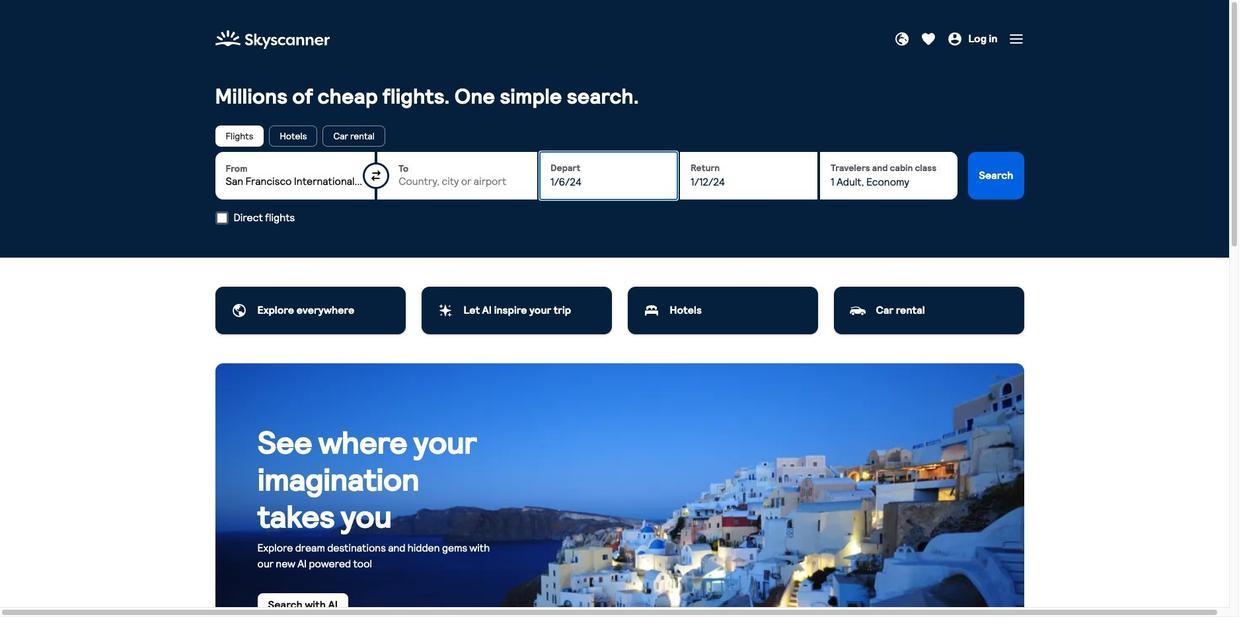 Task type: vqa. For each thing, say whether or not it's contained in the screenshot.
the Enter destination or hotel name TEXT FIELD
no



Task type: locate. For each thing, give the bounding box(es) containing it.
1 country, city or airport text field from the left
[[226, 175, 364, 189]]

open menu image
[[1008, 31, 1024, 47]]

2 country, city or airport text field from the left
[[399, 175, 527, 189]]

tab list
[[215, 125, 1024, 147]]

Country, city or airport text field
[[226, 175, 364, 189], [399, 175, 527, 189]]

regional settings image
[[894, 31, 910, 47]]

saved flights image
[[921, 31, 937, 47]]

1 horizontal spatial country, city or airport text field
[[399, 175, 527, 189]]

swap origin and destination image
[[371, 170, 382, 181]]

0 horizontal spatial country, city or airport text field
[[226, 175, 364, 189]]



Task type: describe. For each thing, give the bounding box(es) containing it.
Direct flights checkbox
[[215, 211, 228, 225]]

skyscanner home image
[[215, 26, 329, 53]]



